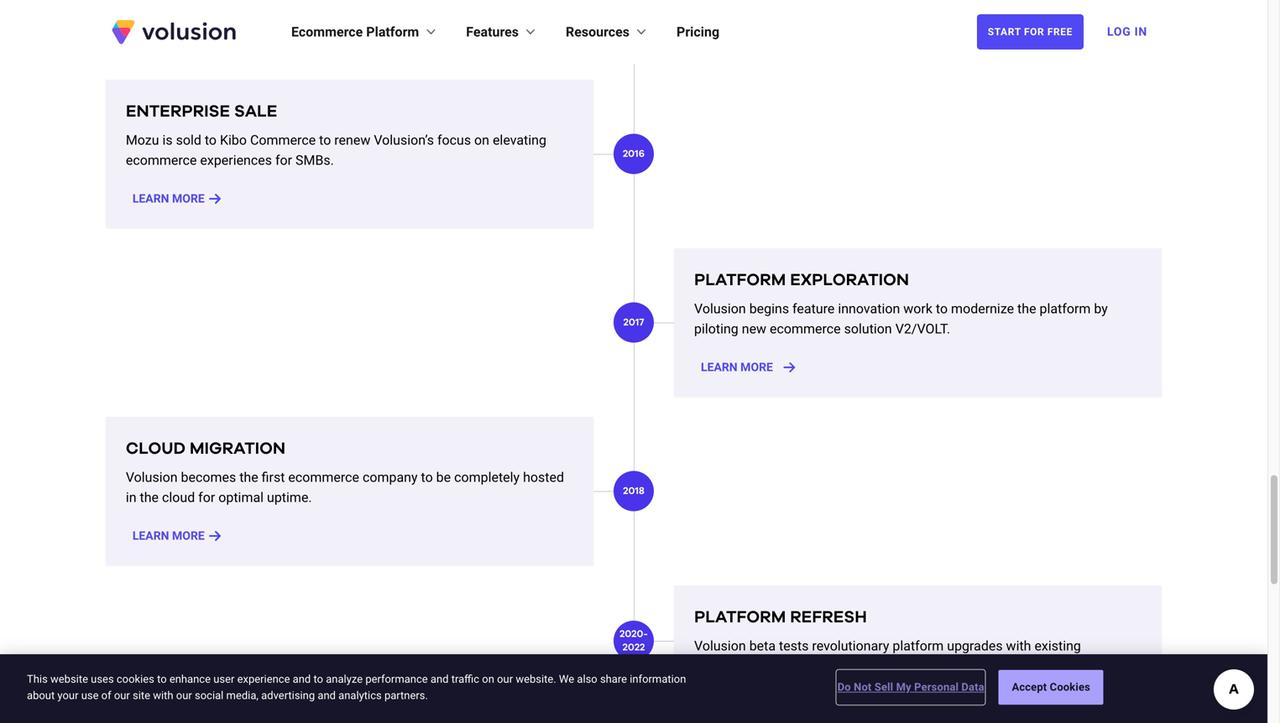 Task type: describe. For each thing, give the bounding box(es) containing it.
about
[[27, 690, 55, 702]]

new
[[742, 321, 767, 337]]

pricing
[[677, 24, 720, 40]]

experience
[[237, 673, 290, 686]]

volusion begins feature innovation work to modernize the platform by piloting new ecommerce solution v2/volt.
[[694, 301, 1108, 337]]

to inside volusion becomes the first ecommerce company to be completely hosted in the cloud for optimal uptime.
[[421, 470, 433, 486]]

social
[[195, 690, 224, 702]]

more for enterprise sale
[[172, 192, 205, 206]]

platform for platform exploration
[[694, 272, 786, 289]]

tests
[[779, 638, 809, 654]]

cookies
[[1050, 682, 1091, 694]]

performance
[[365, 673, 428, 686]]

on inside mozu is sold to kibo commerce to renew volusion's focus on elevating ecommerce experiences for smbs.
[[474, 132, 489, 148]]

to right cookies
[[157, 673, 167, 686]]

sell
[[875, 682, 894, 694]]

do not sell my personal data button
[[838, 671, 985, 705]]

learn more link for platform exploration
[[694, 359, 797, 376]]

after
[[761, 659, 789, 675]]

elevating
[[493, 132, 547, 148]]

to up smbs.
[[319, 132, 331, 148]]

start
[[988, 26, 1021, 38]]

and down analyze
[[318, 690, 336, 702]]

existing
[[1035, 638, 1081, 654]]

1 vertical spatial the
[[239, 470, 258, 486]]

becomes
[[181, 470, 236, 486]]

innovation
[[838, 301, 900, 317]]

for inside volusion becomes the first ecommerce company to be completely hosted in the cloud for optimal uptime.
[[198, 490, 215, 506]]

and up advertising
[[293, 673, 311, 686]]

personal
[[914, 682, 959, 694]]

2020-
[[620, 630, 648, 640]]

cloud migration
[[126, 441, 286, 457]]

merchants
[[694, 659, 758, 675]]

renew
[[334, 132, 371, 148]]

revolutionary
[[812, 638, 890, 654]]

this website uses cookies to enhance user experience and to analyze performance and traffic on our website. we also share information about your use of our site with our social media, advertising and analytics partners.
[[27, 673, 686, 702]]

analytics
[[339, 690, 382, 702]]

0 horizontal spatial the
[[140, 490, 159, 506]]

ecommerce inside volusion becomes the first ecommerce company to be completely hosted in the cloud for optimal uptime.
[[288, 470, 359, 486]]

uptime.
[[267, 490, 312, 506]]

years
[[817, 659, 849, 675]]

platform inside dropdown button
[[366, 24, 419, 40]]

on inside this website uses cookies to enhance user experience and to analyze performance and traffic on our website. we also share information about your use of our site with our social media, advertising and analytics partners.
[[482, 673, 494, 686]]

2016
[[623, 149, 645, 159]]

development.
[[1001, 659, 1082, 675]]

migration
[[190, 441, 286, 457]]

modernize
[[951, 301, 1014, 317]]

data
[[962, 682, 985, 694]]

by
[[1094, 301, 1108, 317]]

solution
[[844, 321, 892, 337]]

the inside the volusion begins feature innovation work to modernize the platform by piloting new ecommerce solution v2/volt.
[[1018, 301, 1037, 317]]

is
[[162, 132, 173, 148]]

share
[[600, 673, 627, 686]]

in
[[1135, 25, 1148, 39]]

first
[[262, 470, 285, 486]]

start for free
[[988, 26, 1073, 38]]

resources button
[[566, 22, 650, 42]]

my
[[896, 682, 912, 694]]

to left analyze
[[314, 673, 323, 686]]

features
[[466, 24, 519, 40]]

to right sold
[[205, 132, 217, 148]]

also
[[577, 673, 598, 686]]

log in link
[[1097, 13, 1158, 50]]

of inside volusion beta tests revolutionary platform upgrades with existing merchants after five years of in-depth research and development.
[[853, 659, 865, 675]]

volusion for platform exploration
[[694, 301, 746, 317]]

cloud
[[162, 490, 195, 506]]

five
[[793, 659, 814, 675]]

enterprise sale
[[126, 103, 277, 120]]

do
[[838, 682, 851, 694]]

website.
[[516, 673, 556, 686]]

and inside volusion beta tests revolutionary platform upgrades with existing merchants after five years of in-depth research and development.
[[975, 659, 997, 675]]

hosted
[[523, 470, 564, 486]]

mozu is sold to kibo commerce to renew volusion's focus on elevating ecommerce experiences for smbs.
[[126, 132, 547, 168]]

your
[[57, 690, 78, 702]]

work
[[904, 301, 933, 317]]

accept
[[1012, 682, 1047, 694]]

exploration
[[790, 272, 909, 289]]

depth
[[883, 659, 917, 675]]

ecommerce platform button
[[291, 22, 439, 42]]

privacy alert dialog
[[0, 655, 1268, 724]]

learn for enterprise sale
[[133, 192, 169, 206]]

research
[[920, 659, 972, 675]]

2017
[[623, 318, 644, 328]]

this
[[27, 673, 48, 686]]

use
[[81, 690, 99, 702]]

optimal
[[218, 490, 264, 506]]

ecommerce
[[291, 24, 363, 40]]

learn more link for enterprise sale
[[126, 190, 228, 207]]

0 horizontal spatial our
[[114, 690, 130, 702]]

learn for platform exploration
[[701, 360, 738, 374]]

ecommerce for enterprise
[[126, 152, 197, 168]]

more for cloud migration
[[172, 529, 205, 543]]

free
[[1048, 26, 1073, 38]]



Task type: locate. For each thing, give the bounding box(es) containing it.
to right the "work"
[[936, 301, 948, 317]]

ecommerce down feature
[[770, 321, 841, 337]]

with up development.
[[1006, 638, 1031, 654]]

on right the traffic
[[482, 673, 494, 686]]

learn more link for cloud migration
[[126, 528, 228, 545]]

2018
[[623, 486, 645, 497]]

platform inside the volusion begins feature innovation work to modernize the platform by piloting new ecommerce solution v2/volt.
[[1040, 301, 1091, 317]]

volusion up in
[[126, 470, 178, 486]]

1 vertical spatial volusion
[[126, 470, 178, 486]]

log
[[1107, 25, 1131, 39]]

learn for cloud migration
[[133, 529, 169, 543]]

1 horizontal spatial for
[[275, 152, 292, 168]]

1 horizontal spatial the
[[239, 470, 258, 486]]

analyze
[[326, 673, 363, 686]]

media,
[[226, 690, 259, 702]]

0 vertical spatial volusion
[[694, 301, 746, 317]]

not
[[854, 682, 872, 694]]

more down new
[[741, 360, 773, 374]]

of left in-
[[853, 659, 865, 675]]

cloud
[[126, 441, 186, 457]]

refresh
[[790, 609, 867, 626]]

1 horizontal spatial our
[[176, 690, 192, 702]]

ecommerce up uptime.
[[288, 470, 359, 486]]

website
[[50, 673, 88, 686]]

with right the site
[[153, 690, 173, 702]]

1 vertical spatial with
[[153, 690, 173, 702]]

2 horizontal spatial our
[[497, 673, 513, 686]]

volusion
[[694, 301, 746, 317], [126, 470, 178, 486], [694, 638, 746, 654]]

pricing link
[[677, 22, 720, 42]]

experiences
[[200, 152, 272, 168]]

to
[[205, 132, 217, 148], [319, 132, 331, 148], [936, 301, 948, 317], [421, 470, 433, 486], [157, 673, 167, 686], [314, 673, 323, 686]]

uses
[[91, 673, 114, 686]]

1 vertical spatial platform
[[694, 272, 786, 289]]

site
[[133, 690, 150, 702]]

volusion up merchants
[[694, 638, 746, 654]]

volusion inside volusion beta tests revolutionary platform upgrades with existing merchants after five years of in-depth research and development.
[[694, 638, 746, 654]]

0 horizontal spatial ecommerce
[[126, 152, 197, 168]]

be
[[436, 470, 451, 486]]

1 vertical spatial platform
[[893, 638, 944, 654]]

user
[[213, 673, 235, 686]]

1 horizontal spatial of
[[853, 659, 865, 675]]

platform up depth
[[893, 638, 944, 654]]

in
[[126, 490, 136, 506]]

volusion for cloud migration
[[126, 470, 178, 486]]

0 vertical spatial the
[[1018, 301, 1037, 317]]

mozu
[[126, 132, 159, 148]]

piloting
[[694, 321, 739, 337]]

0 vertical spatial platform
[[366, 24, 419, 40]]

volusion up piloting
[[694, 301, 746, 317]]

completely
[[454, 470, 520, 486]]

resources
[[566, 24, 630, 40]]

0 vertical spatial of
[[853, 659, 865, 675]]

accept cookies button
[[999, 671, 1104, 706]]

learn more for cloud migration
[[133, 529, 205, 543]]

focus
[[437, 132, 471, 148]]

the
[[1018, 301, 1037, 317], [239, 470, 258, 486], [140, 490, 159, 506]]

0 vertical spatial for
[[275, 152, 292, 168]]

2 vertical spatial platform
[[694, 609, 786, 626]]

ecommerce inside the volusion begins feature innovation work to modernize the platform by piloting new ecommerce solution v2/volt.
[[770, 321, 841, 337]]

more down cloud
[[172, 529, 205, 543]]

our
[[497, 673, 513, 686], [114, 690, 130, 702], [176, 690, 192, 702]]

0 vertical spatial with
[[1006, 638, 1031, 654]]

volusion becomes the first ecommerce company to be completely hosted in the cloud for optimal uptime.
[[126, 470, 564, 506]]

smbs.
[[296, 152, 334, 168]]

with inside this website uses cookies to enhance user experience and to analyze performance and traffic on our website. we also share information about your use of our site with our social media, advertising and analytics partners.
[[153, 690, 173, 702]]

volusion inside the volusion begins feature innovation work to modernize the platform by piloting new ecommerce solution v2/volt.
[[694, 301, 746, 317]]

of inside this website uses cookies to enhance user experience and to analyze performance and traffic on our website. we also share information about your use of our site with our social media, advertising and analytics partners.
[[101, 690, 111, 702]]

1 vertical spatial on
[[482, 673, 494, 686]]

0 vertical spatial on
[[474, 132, 489, 148]]

upgrades
[[947, 638, 1003, 654]]

1 horizontal spatial ecommerce
[[288, 470, 359, 486]]

learn more for platform exploration
[[701, 360, 773, 374]]

features button
[[466, 22, 539, 42]]

volusion's
[[374, 132, 434, 148]]

platform exploration
[[694, 272, 909, 289]]

ecommerce inside mozu is sold to kibo commerce to renew volusion's focus on elevating ecommerce experiences for smbs.
[[126, 152, 197, 168]]

1 horizontal spatial with
[[1006, 638, 1031, 654]]

1 vertical spatial for
[[198, 490, 215, 506]]

our left website. at the bottom of the page
[[497, 673, 513, 686]]

2 horizontal spatial ecommerce
[[770, 321, 841, 337]]

2022
[[623, 643, 645, 653]]

platform left by
[[1040, 301, 1091, 317]]

ecommerce
[[126, 152, 197, 168], [770, 321, 841, 337], [288, 470, 359, 486]]

and down upgrades
[[975, 659, 997, 675]]

for down 'commerce'
[[275, 152, 292, 168]]

volusion inside volusion becomes the first ecommerce company to be completely hosted in the cloud for optimal uptime.
[[126, 470, 178, 486]]

the up optimal on the left
[[239, 470, 258, 486]]

partners.
[[384, 690, 428, 702]]

2020- 2022
[[620, 630, 648, 653]]

and
[[975, 659, 997, 675], [293, 673, 311, 686], [431, 673, 449, 686], [318, 690, 336, 702]]

more right pricing at the right of the page
[[741, 23, 773, 37]]

platform up beta
[[694, 609, 786, 626]]

0 horizontal spatial with
[[153, 690, 173, 702]]

the right modernize
[[1018, 301, 1037, 317]]

1 horizontal spatial platform
[[1040, 301, 1091, 317]]

to inside the volusion begins feature innovation work to modernize the platform by piloting new ecommerce solution v2/volt.
[[936, 301, 948, 317]]

accept cookies
[[1012, 682, 1091, 694]]

platform right ecommerce
[[366, 24, 419, 40]]

ecommerce for platform
[[770, 321, 841, 337]]

0 vertical spatial platform
[[1040, 301, 1091, 317]]

for down becomes
[[198, 490, 215, 506]]

the right in
[[140, 490, 159, 506]]

information
[[630, 673, 686, 686]]

platform inside volusion beta tests revolutionary platform upgrades with existing merchants after five years of in-depth research and development.
[[893, 638, 944, 654]]

with
[[1006, 638, 1031, 654], [153, 690, 173, 702]]

our left the site
[[114, 690, 130, 702]]

learn
[[701, 23, 738, 37], [133, 192, 169, 206], [701, 360, 738, 374], [133, 529, 169, 543]]

platform up begins at the top
[[694, 272, 786, 289]]

cookies
[[117, 673, 154, 686]]

and left the traffic
[[431, 673, 449, 686]]

advertising
[[261, 690, 315, 702]]

0 vertical spatial ecommerce
[[126, 152, 197, 168]]

our down enhance
[[176, 690, 192, 702]]

of
[[853, 659, 865, 675], [101, 690, 111, 702]]

2 vertical spatial volusion
[[694, 638, 746, 654]]

v2/volt.
[[896, 321, 951, 337]]

1 vertical spatial of
[[101, 690, 111, 702]]

0 horizontal spatial of
[[101, 690, 111, 702]]

platform for platform refresh
[[694, 609, 786, 626]]

beta
[[750, 638, 776, 654]]

begins
[[750, 301, 789, 317]]

1 vertical spatial ecommerce
[[770, 321, 841, 337]]

for inside mozu is sold to kibo commerce to renew volusion's focus on elevating ecommerce experiences for smbs.
[[275, 152, 292, 168]]

more down sold
[[172, 192, 205, 206]]

2 vertical spatial ecommerce
[[288, 470, 359, 486]]

to left be
[[421, 470, 433, 486]]

kibo
[[220, 132, 247, 148]]

enterprise
[[126, 103, 230, 120]]

sale
[[234, 103, 277, 120]]

volusion beta tests revolutionary platform upgrades with existing merchants after five years of in-depth research and development.
[[694, 638, 1082, 675]]

volusion for platform refresh
[[694, 638, 746, 654]]

ecommerce down is on the top left
[[126, 152, 197, 168]]

learn more for enterprise sale
[[133, 192, 205, 206]]

company
[[363, 470, 418, 486]]

0 horizontal spatial for
[[198, 490, 215, 506]]

traffic
[[451, 673, 479, 686]]

of right use
[[101, 690, 111, 702]]

we
[[559, 673, 574, 686]]

on right focus
[[474, 132, 489, 148]]

ecommerce platform
[[291, 24, 419, 40]]

with inside volusion beta tests revolutionary platform upgrades with existing merchants after five years of in-depth research and development.
[[1006, 638, 1031, 654]]

in-
[[868, 659, 883, 675]]

2 horizontal spatial the
[[1018, 301, 1037, 317]]

learn more link
[[694, 22, 797, 38], [126, 190, 228, 207], [694, 359, 797, 376], [126, 528, 228, 545]]

2 vertical spatial the
[[140, 490, 159, 506]]

enhance
[[169, 673, 211, 686]]

sold
[[176, 132, 201, 148]]

more for platform exploration
[[741, 360, 773, 374]]

0 horizontal spatial platform
[[893, 638, 944, 654]]

for
[[1024, 26, 1045, 38]]



Task type: vqa. For each thing, say whether or not it's contained in the screenshot.
you
no



